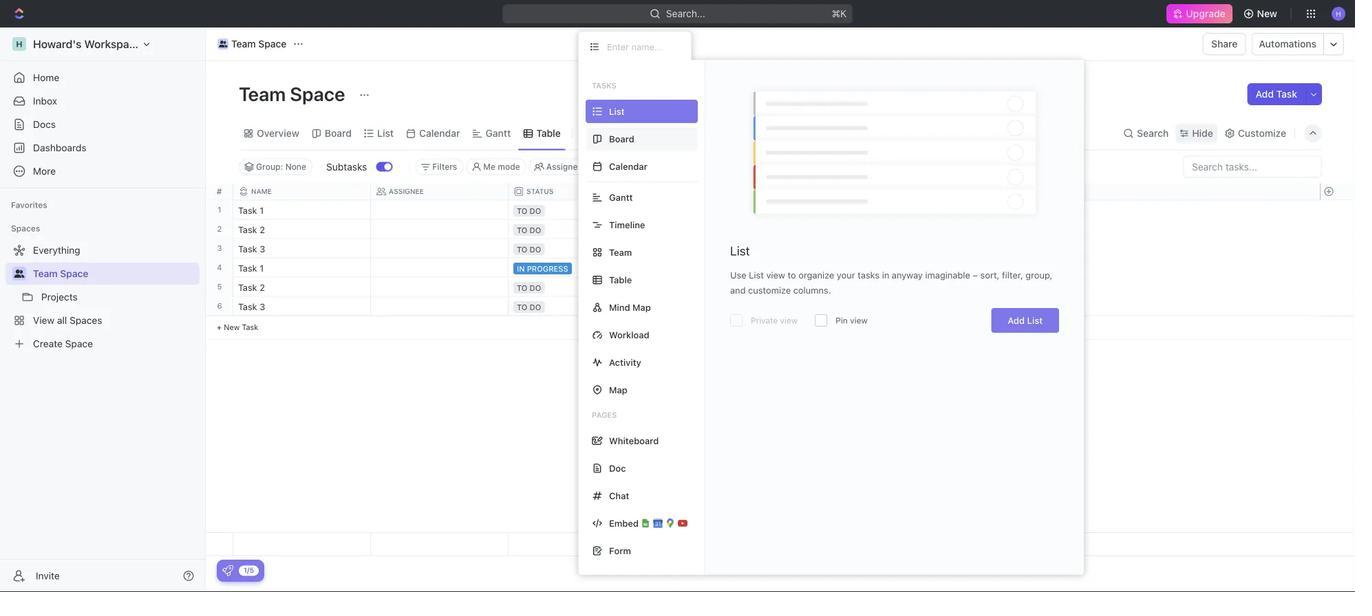 Task type: locate. For each thing, give the bounding box(es) containing it.
1
[[260, 205, 264, 215], [218, 205, 221, 214], [260, 263, 264, 273]]

0 horizontal spatial hide
[[687, 162, 705, 172]]

1 inside 1 2 3 4 5 6
[[218, 205, 221, 214]]

new up automations
[[1257, 8, 1277, 19]]

add for add list
[[1008, 316, 1025, 326]]

set priority image up columns.
[[782, 259, 803, 280]]

add up customize
[[1256, 88, 1274, 100]]

press space to select this row. row containing ‎task 2
[[233, 220, 922, 239]]

to for second to do cell
[[517, 226, 528, 235]]

calendar right list link
[[419, 128, 460, 139]]

0 horizontal spatial in
[[517, 264, 525, 273]]

map
[[633, 302, 651, 313], [609, 385, 628, 395]]

2 inside 1 2 3 4 5 6
[[217, 225, 222, 234]]

0 horizontal spatial gantt
[[486, 128, 511, 139]]

0 vertical spatial team space
[[231, 38, 287, 50]]

set priority element for task 3
[[782, 298, 803, 318]]

2
[[260, 224, 265, 235], [217, 225, 222, 234], [260, 282, 265, 293]]

overview link
[[254, 124, 299, 143]]

2 vertical spatial space
[[60, 268, 88, 279]]

0 vertical spatial space
[[258, 38, 287, 50]]

set priority image up organize at the top of the page
[[782, 201, 803, 222]]

0 vertical spatial new
[[1257, 8, 1277, 19]]

task 3 down task 2
[[238, 301, 265, 312]]

1 horizontal spatial add
[[1256, 88, 1274, 100]]

2 horizontal spatial space
[[290, 82, 345, 105]]

board up the show
[[609, 134, 634, 144]]

0 horizontal spatial new
[[224, 323, 240, 332]]

1 2 3 4 5 6
[[217, 205, 222, 311]]

0 vertical spatial map
[[633, 302, 651, 313]]

2 vertical spatial team space
[[33, 268, 88, 279]]

view up customize
[[766, 270, 785, 280]]

task 3
[[238, 244, 265, 254], [238, 301, 265, 312]]

hide right closed at the top of the page
[[687, 162, 705, 172]]

3 inside 1 2 3 4 5 6
[[217, 244, 222, 253]]

set priority element for ‎task 1
[[782, 201, 803, 222]]

to do
[[517, 206, 541, 215], [517, 226, 541, 235], [517, 245, 541, 254], [517, 284, 541, 293], [517, 303, 541, 312]]

pages
[[592, 411, 617, 420]]

1 vertical spatial user group image
[[14, 270, 24, 278]]

add task button
[[1247, 83, 1306, 105]]

2 down task 1
[[260, 282, 265, 293]]

view button
[[578, 124, 623, 143]]

view
[[766, 270, 785, 280], [780, 316, 798, 326], [850, 316, 868, 326]]

set priority element down columns.
[[782, 298, 803, 318]]

set priority element
[[782, 201, 803, 222], [782, 259, 803, 280], [782, 278, 803, 299], [782, 298, 803, 318]]

2 set priority image from the top
[[782, 278, 803, 299]]

set priority element up columns.
[[782, 259, 803, 280]]

team space
[[231, 38, 287, 50], [239, 82, 349, 105], [33, 268, 88, 279]]

view right pin
[[850, 316, 868, 326]]

1 to do from the top
[[517, 206, 541, 215]]

table up mind
[[609, 275, 632, 285]]

organize
[[799, 270, 834, 280]]

whiteboard
[[609, 436, 659, 446]]

board
[[325, 128, 352, 139], [609, 134, 634, 144]]

2 left '‎task 2'
[[217, 225, 222, 234]]

1 set priority element from the top
[[782, 201, 803, 222]]

in right tasks
[[882, 270, 889, 280]]

row inside grid
[[233, 183, 922, 200]]

do
[[530, 206, 541, 215], [530, 226, 541, 235], [530, 245, 541, 254], [530, 284, 541, 293], [530, 303, 541, 312]]

3 to do from the top
[[517, 245, 541, 254]]

0 vertical spatial gantt
[[486, 128, 511, 139]]

2 set priority element from the top
[[782, 259, 803, 280]]

board up subtasks
[[325, 128, 352, 139]]

user group image
[[219, 41, 227, 47], [14, 270, 24, 278]]

0 vertical spatial user group image
[[219, 41, 227, 47]]

set priority image
[[782, 201, 803, 222], [782, 298, 803, 318]]

favorites button
[[6, 197, 53, 213]]

task 3 down '‎task 2'
[[238, 244, 265, 254]]

map right mind
[[633, 302, 651, 313]]

1 to do cell from the top
[[509, 201, 646, 219]]

new
[[1257, 8, 1277, 19], [224, 323, 240, 332]]

1 horizontal spatial user group image
[[219, 41, 227, 47]]

add list
[[1008, 316, 1043, 326]]

add
[[1256, 88, 1274, 100], [1008, 316, 1025, 326]]

‎task for ‎task 1
[[238, 205, 257, 215]]

1 horizontal spatial space
[[258, 38, 287, 50]]

view button
[[578, 117, 623, 150]]

1 set priority image from the top
[[782, 259, 803, 280]]

calendar down view
[[609, 161, 647, 172]]

group,
[[1026, 270, 1053, 280]]

table up assignees button
[[536, 128, 561, 139]]

task
[[1276, 88, 1297, 100], [238, 244, 257, 254], [238, 263, 257, 273], [238, 282, 257, 293], [238, 301, 257, 312], [242, 323, 258, 332]]

0 vertical spatial ‎task
[[238, 205, 257, 215]]

5 to do from the top
[[517, 303, 541, 312]]

table
[[536, 128, 561, 139], [609, 275, 632, 285]]

calendar link
[[416, 124, 460, 143]]

1 task 3 from the top
[[238, 244, 265, 254]]

1 vertical spatial gantt
[[609, 192, 633, 203]]

4 do from the top
[[530, 284, 541, 293]]

1 ‎task from the top
[[238, 205, 257, 215]]

progress
[[527, 264, 568, 273]]

5
[[217, 283, 222, 291]]

set priority element up the private view
[[782, 278, 803, 299]]

inbox
[[33, 95, 57, 107]]

2 do from the top
[[530, 226, 541, 235]]

activity
[[609, 358, 641, 368]]

team space link inside tree
[[33, 263, 197, 285]]

0 horizontal spatial user group image
[[14, 270, 24, 278]]

customize
[[748, 285, 791, 296]]

to for to do cell associated with 3's set priority image
[[517, 303, 528, 312]]

5 do from the top
[[530, 303, 541, 312]]

cell
[[371, 201, 509, 219], [646, 201, 784, 219], [371, 220, 509, 238], [646, 220, 784, 238], [784, 220, 922, 238], [371, 239, 509, 258], [646, 239, 784, 258], [784, 239, 922, 258], [371, 258, 509, 277], [646, 258, 784, 277], [371, 278, 509, 296], [646, 278, 784, 296], [371, 297, 509, 316], [646, 297, 784, 316], [784, 533, 922, 556]]

‎task
[[238, 205, 257, 215], [238, 224, 257, 235]]

press space to select this row. row
[[206, 201, 233, 220], [233, 201, 922, 222], [206, 220, 233, 239], [233, 220, 922, 239], [206, 239, 233, 258], [233, 239, 922, 258], [206, 258, 233, 278], [233, 258, 922, 280], [206, 278, 233, 297], [233, 278, 922, 299], [206, 297, 233, 316], [233, 297, 922, 318], [233, 533, 922, 557]]

sidebar navigation
[[0, 28, 206, 593]]

0 vertical spatial team space link
[[214, 36, 290, 52]]

0 horizontal spatial calendar
[[419, 128, 460, 139]]

set priority image
[[782, 259, 803, 280], [782, 278, 803, 299]]

task inside add task button
[[1276, 88, 1297, 100]]

1 horizontal spatial team space link
[[214, 36, 290, 52]]

3 do from the top
[[530, 245, 541, 254]]

mind
[[609, 302, 630, 313]]

1 vertical spatial team space link
[[33, 263, 197, 285]]

0 vertical spatial set priority image
[[782, 201, 803, 222]]

1 horizontal spatial gantt
[[609, 192, 633, 203]]

1 down #
[[218, 205, 221, 214]]

‎task for ‎task 2
[[238, 224, 257, 235]]

1 horizontal spatial new
[[1257, 8, 1277, 19]]

hide right search
[[1192, 128, 1213, 139]]

1 horizontal spatial hide
[[1192, 128, 1213, 139]]

1 vertical spatial table
[[609, 275, 632, 285]]

0 vertical spatial task 3
[[238, 244, 265, 254]]

0 horizontal spatial team space link
[[33, 263, 197, 285]]

0 horizontal spatial space
[[60, 268, 88, 279]]

row
[[233, 183, 922, 200]]

timeline
[[609, 220, 645, 230]]

2 for task
[[260, 282, 265, 293]]

to
[[517, 206, 528, 215], [517, 226, 528, 235], [517, 245, 528, 254], [788, 270, 796, 280], [517, 284, 528, 293], [517, 303, 528, 312]]

hide button
[[681, 159, 711, 175]]

‎task up '‎task 2'
[[238, 205, 257, 215]]

0 horizontal spatial map
[[609, 385, 628, 395]]

share button
[[1203, 33, 1246, 55]]

to do cell
[[509, 201, 646, 219], [509, 220, 646, 238], [509, 239, 646, 258], [509, 278, 646, 296], [509, 297, 646, 316]]

automations
[[1259, 38, 1317, 50]]

favorites
[[11, 200, 47, 210]]

space inside tree
[[60, 268, 88, 279]]

add task
[[1256, 88, 1297, 100]]

use list view to organize your tasks in anyway imaginable – sort, filter, group, and customize columns.
[[730, 270, 1053, 296]]

1 vertical spatial set priority image
[[782, 298, 803, 318]]

onboarding checklist button image
[[222, 566, 233, 577]]

columns.
[[793, 285, 831, 296]]

overview
[[257, 128, 299, 139]]

1 horizontal spatial map
[[633, 302, 651, 313]]

doc
[[609, 464, 626, 474]]

press space to select this row. row containing task 1
[[233, 258, 922, 280]]

new down task 2
[[224, 323, 240, 332]]

2 down ‎task 1
[[260, 224, 265, 235]]

0 vertical spatial add
[[1256, 88, 1274, 100]]

3 down task 2
[[260, 301, 265, 312]]

team
[[231, 38, 256, 50], [239, 82, 286, 105], [609, 247, 632, 258], [33, 268, 58, 279]]

‎task 1
[[238, 205, 264, 215]]

6
[[217, 302, 222, 311]]

press space to select this row. row containing ‎task 1
[[233, 201, 922, 222]]

hide
[[1192, 128, 1213, 139], [687, 162, 705, 172]]

in left progress
[[517, 264, 525, 273]]

list right use
[[749, 270, 764, 280]]

show closed
[[613, 162, 664, 172]]

2 ‎task from the top
[[238, 224, 257, 235]]

gantt up timeline
[[609, 192, 633, 203]]

imaginable
[[925, 270, 970, 280]]

list right board link
[[377, 128, 394, 139]]

search...
[[666, 8, 705, 19]]

to do cell for set priority icon for 2
[[509, 278, 646, 296]]

5 to do cell from the top
[[509, 297, 646, 316]]

1 up '‎task 2'
[[260, 205, 264, 215]]

do for to do cell associated with 3's set priority image
[[530, 303, 541, 312]]

3
[[260, 244, 265, 254], [217, 244, 222, 253], [260, 301, 265, 312]]

1 for ‎task 1
[[260, 205, 264, 215]]

1 vertical spatial add
[[1008, 316, 1025, 326]]

1 vertical spatial new
[[224, 323, 240, 332]]

1 vertical spatial map
[[609, 385, 628, 395]]

sort,
[[980, 270, 1000, 280]]

list link
[[374, 124, 394, 143]]

4 to do cell from the top
[[509, 278, 646, 296]]

gantt left table link
[[486, 128, 511, 139]]

view right private
[[780, 316, 798, 326]]

3 up 4
[[217, 244, 222, 253]]

set priority element for task 2
[[782, 278, 803, 299]]

press space to select this row. row containing 2
[[206, 220, 233, 239]]

list
[[377, 128, 394, 139], [730, 244, 750, 258], [749, 270, 764, 280], [1027, 316, 1043, 326]]

Enter name... field
[[606, 41, 680, 53]]

add inside add task button
[[1256, 88, 1274, 100]]

use
[[730, 270, 746, 280]]

to do for task 3 set priority 'element'
[[517, 303, 541, 312]]

workload
[[609, 330, 650, 340]]

1 do from the top
[[530, 206, 541, 215]]

0 vertical spatial hide
[[1192, 128, 1213, 139]]

1 horizontal spatial calendar
[[609, 161, 647, 172]]

2 for 1
[[217, 225, 222, 234]]

share
[[1211, 38, 1238, 50]]

view for pin
[[850, 316, 868, 326]]

4 set priority element from the top
[[782, 298, 803, 318]]

2 set priority image from the top
[[782, 298, 803, 318]]

list down the group,
[[1027, 316, 1043, 326]]

row group
[[206, 201, 233, 340], [233, 201, 922, 340], [1320, 201, 1354, 340], [1320, 533, 1354, 556]]

in progress
[[517, 264, 568, 273]]

new button
[[1238, 3, 1286, 25]]

1 set priority image from the top
[[782, 201, 803, 222]]

new inside button
[[1257, 8, 1277, 19]]

in inside the use list view to organize your tasks in anyway imaginable – sort, filter, group, and customize columns.
[[882, 270, 889, 280]]

#
[[217, 187, 222, 196]]

0 horizontal spatial board
[[325, 128, 352, 139]]

grid
[[206, 183, 1355, 557]]

mind map
[[609, 302, 651, 313]]

add down filter, on the right top of the page
[[1008, 316, 1025, 326]]

0 horizontal spatial add
[[1008, 316, 1025, 326]]

1 vertical spatial ‎task
[[238, 224, 257, 235]]

4 to do from the top
[[517, 284, 541, 293]]

map down activity
[[609, 385, 628, 395]]

‎task down ‎task 1
[[238, 224, 257, 235]]

to for to do cell for 1 set priority image
[[517, 206, 528, 215]]

1 vertical spatial hide
[[687, 162, 705, 172]]

private
[[751, 316, 778, 326]]

pin view
[[836, 316, 868, 326]]

gantt
[[486, 128, 511, 139], [609, 192, 633, 203]]

chat
[[609, 491, 629, 501]]

set priority element up organize at the top of the page
[[782, 201, 803, 222]]

set priority image up the private view
[[782, 278, 803, 299]]

4
[[217, 263, 222, 272]]

set priority image down columns.
[[782, 298, 803, 318]]

1 up task 2
[[260, 263, 264, 273]]

your
[[837, 270, 855, 280]]

onboarding checklist button element
[[222, 566, 233, 577]]

do for to do cell related to set priority icon for 2
[[530, 284, 541, 293]]

1 vertical spatial task 3
[[238, 301, 265, 312]]

space
[[258, 38, 287, 50], [290, 82, 345, 105], [60, 268, 88, 279]]

1 horizontal spatial in
[[882, 270, 889, 280]]

0 vertical spatial table
[[536, 128, 561, 139]]

3 set priority element from the top
[[782, 278, 803, 299]]

upgrade link
[[1167, 4, 1232, 23]]



Task type: describe. For each thing, give the bounding box(es) containing it.
1 horizontal spatial table
[[609, 275, 632, 285]]

press space to select this row. row containing 4
[[206, 258, 233, 278]]

closed
[[637, 162, 664, 172]]

⌘k
[[832, 8, 847, 19]]

user group image inside team space tree
[[14, 270, 24, 278]]

Search tasks... text field
[[1184, 157, 1321, 177]]

–
[[973, 270, 978, 280]]

grid containing ‎task 1
[[206, 183, 1355, 557]]

docs
[[33, 119, 56, 130]]

inbox link
[[6, 90, 200, 112]]

new for new
[[1257, 8, 1277, 19]]

1 for task 1
[[260, 263, 264, 273]]

subtasks button
[[321, 156, 376, 178]]

set priority image for 1
[[782, 201, 803, 222]]

1 vertical spatial team space
[[239, 82, 349, 105]]

task 2
[[238, 282, 265, 293]]

3 down '‎task 2'
[[260, 244, 265, 254]]

to for to do cell related to set priority icon for 2
[[517, 284, 528, 293]]

set priority image for 3
[[782, 298, 803, 318]]

dashboards
[[33, 142, 86, 153]]

new task
[[224, 323, 258, 332]]

subtasks
[[326, 161, 367, 172]]

set priority image for 1
[[782, 259, 803, 280]]

anyway
[[892, 270, 923, 280]]

customize
[[1238, 128, 1286, 139]]

search
[[1137, 128, 1169, 139]]

hide inside button
[[687, 162, 705, 172]]

home
[[33, 72, 59, 83]]

filter,
[[1002, 270, 1023, 280]]

do for 3rd to do cell
[[530, 245, 541, 254]]

row group containing ‎task 1
[[233, 201, 922, 340]]

2 task 3 from the top
[[238, 301, 265, 312]]

2 for ‎task
[[260, 224, 265, 235]]

private view
[[751, 316, 798, 326]]

search button
[[1119, 124, 1173, 143]]

to do for set priority 'element' for task 2
[[517, 284, 541, 293]]

press space to select this row. row containing task 2
[[233, 278, 922, 299]]

assignees button
[[529, 159, 593, 175]]

view
[[596, 128, 618, 139]]

docs link
[[6, 114, 200, 136]]

embed
[[609, 519, 639, 529]]

1 vertical spatial space
[[290, 82, 345, 105]]

upgrade
[[1186, 8, 1226, 19]]

0 vertical spatial calendar
[[419, 128, 460, 139]]

press space to select this row. row containing 3
[[206, 239, 233, 258]]

add for add task
[[1256, 88, 1274, 100]]

gantt link
[[483, 124, 511, 143]]

in inside 'cell'
[[517, 264, 525, 273]]

view inside the use list view to organize your tasks in anyway imaginable – sort, filter, group, and customize columns.
[[766, 270, 785, 280]]

do for second to do cell
[[530, 226, 541, 235]]

team inside tree
[[33, 268, 58, 279]]

invite
[[36, 571, 60, 582]]

user group image inside team space "link"
[[219, 41, 227, 47]]

hide inside dropdown button
[[1192, 128, 1213, 139]]

new for new task
[[224, 323, 240, 332]]

do for to do cell for 1 set priority image
[[530, 206, 541, 215]]

dashboards link
[[6, 137, 200, 159]]

set priority image for 2
[[782, 278, 803, 299]]

row group containing 1 2 3 4 5 6
[[206, 201, 233, 340]]

to for 3rd to do cell
[[517, 245, 528, 254]]

show closed button
[[596, 159, 670, 175]]

automations button
[[1252, 34, 1324, 54]]

assignees
[[546, 162, 587, 172]]

table link
[[534, 124, 561, 143]]

‎task 2
[[238, 224, 265, 235]]

view for private
[[780, 316, 798, 326]]

to inside the use list view to organize your tasks in anyway imaginable – sort, filter, group, and customize columns.
[[788, 270, 796, 280]]

press space to select this row. row containing 1
[[206, 201, 233, 220]]

in progress cell
[[509, 258, 646, 277]]

2 to do from the top
[[517, 226, 541, 235]]

customize button
[[1220, 124, 1290, 143]]

team space inside tree
[[33, 268, 88, 279]]

to do cell for 1 set priority image
[[509, 201, 646, 219]]

pin
[[836, 316, 848, 326]]

tasks
[[592, 81, 616, 90]]

to do for ‎task 1's set priority 'element'
[[517, 206, 541, 215]]

show
[[613, 162, 635, 172]]

form
[[609, 546, 631, 556]]

and
[[730, 285, 746, 296]]

hide button
[[1176, 124, 1217, 143]]

1 horizontal spatial board
[[609, 134, 634, 144]]

1 vertical spatial calendar
[[609, 161, 647, 172]]

board link
[[322, 124, 352, 143]]

3 to do cell from the top
[[509, 239, 646, 258]]

task 1
[[238, 263, 264, 273]]

list up use
[[730, 244, 750, 258]]

tasks
[[858, 270, 880, 280]]

press space to select this row. row containing 6
[[206, 297, 233, 316]]

2 to do cell from the top
[[509, 220, 646, 238]]

to do cell for 3's set priority image
[[509, 297, 646, 316]]

press space to select this row. row containing 5
[[206, 278, 233, 297]]

spaces
[[11, 224, 40, 233]]

0 horizontal spatial table
[[536, 128, 561, 139]]

list inside the use list view to organize your tasks in anyway imaginable – sort, filter, group, and customize columns.
[[749, 270, 764, 280]]

1/5
[[244, 567, 254, 575]]

set priority element for task 1
[[782, 259, 803, 280]]

team space tree
[[6, 240, 200, 355]]

home link
[[6, 67, 200, 89]]



Task type: vqa. For each thing, say whether or not it's contained in the screenshot.


